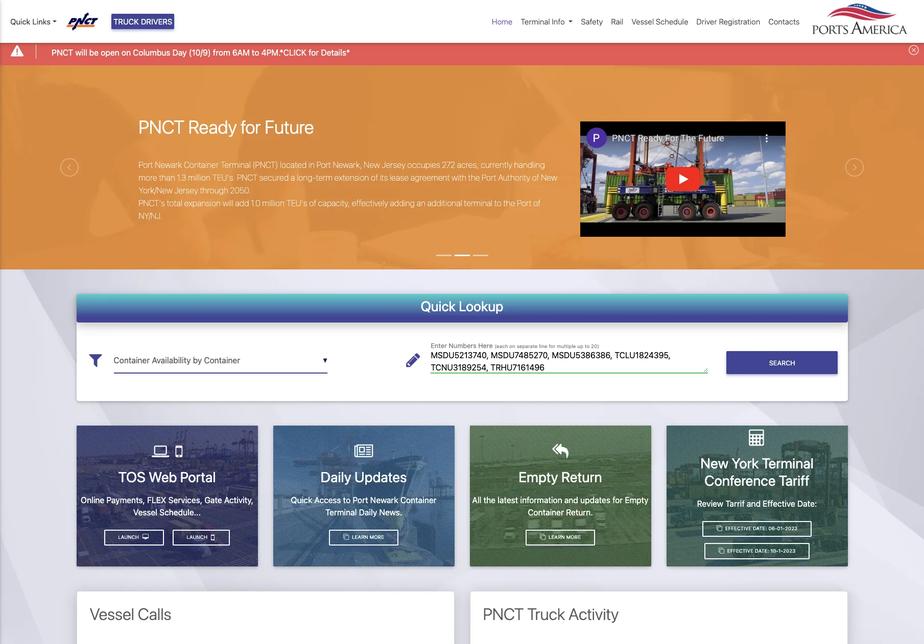 Task type: locate. For each thing, give the bounding box(es) containing it.
york/new
[[139, 186, 173, 195]]

1 horizontal spatial will
[[223, 199, 233, 208]]

for left details*
[[309, 48, 319, 57]]

launch link down the payments,
[[104, 530, 164, 546]]

0 vertical spatial will
[[75, 48, 87, 57]]

0 horizontal spatial daily
[[321, 469, 351, 486]]

1 horizontal spatial daily
[[359, 508, 377, 517]]

vessel schedule
[[632, 17, 688, 26]]

truck left the activity
[[527, 605, 565, 624]]

learn more down return.
[[547, 535, 581, 541]]

quick inside quick links link
[[10, 17, 30, 26]]

learn
[[352, 535, 368, 541], [549, 535, 565, 541]]

newark up than
[[155, 160, 182, 169]]

clone image for learn more
[[540, 535, 546, 541]]

on for columbus
[[122, 48, 131, 57]]

clone image inside effective date: 06-01-2023 link
[[717, 526, 722, 532]]

effective date: 10-1-2023
[[726, 549, 796, 554]]

▼
[[323, 357, 328, 365]]

0 horizontal spatial the
[[468, 173, 480, 182]]

up
[[577, 344, 583, 350]]

for right line
[[549, 344, 556, 350]]

to inside alert
[[252, 48, 259, 57]]

1 horizontal spatial launch link
[[173, 530, 230, 546]]

columbus
[[133, 48, 170, 57]]

container down the information
[[528, 508, 564, 517]]

return.
[[566, 508, 593, 517]]

1.0
[[251, 199, 260, 208]]

1 vertical spatial vessel
[[133, 508, 157, 517]]

on right open on the left top
[[122, 48, 131, 57]]

1 more from the left
[[370, 535, 384, 541]]

for inside all the latest information and updates for empty container return.
[[613, 496, 623, 505]]

272
[[442, 160, 455, 169]]

on inside alert
[[122, 48, 131, 57]]

launch link
[[173, 530, 230, 546], [104, 530, 164, 546]]

pnct inside port newark container terminal (pnct) located in port newark, new jersey occupies 272 acres, currently handling more than 1.3 million teu's.                                 pnct secured a long-term extension of its lease agreement with the port authority of new york/new jersey through 2050. pnct's total expansion will add 1.0 million teu's of capacity,                                 effectively adding an additional terminal to the port of ny/nj.
[[237, 173, 257, 182]]

clone image down all the latest information and updates for empty container return.
[[540, 535, 546, 541]]

more for return
[[566, 535, 581, 541]]

0 vertical spatial million
[[188, 173, 210, 182]]

quick
[[10, 17, 30, 26], [421, 298, 456, 315], [291, 496, 312, 505]]

2 more from the left
[[566, 535, 581, 541]]

a
[[291, 173, 295, 182]]

learn more link down quick access to port newark container terminal daily news.
[[329, 530, 398, 546]]

port down currently
[[482, 173, 496, 182]]

1 horizontal spatial clone image
[[719, 549, 724, 554]]

date: left 10-
[[755, 549, 769, 554]]

quick inside quick access to port newark container terminal daily news.
[[291, 496, 312, 505]]

to
[[252, 48, 259, 57], [495, 199, 502, 208], [585, 344, 590, 350], [343, 496, 351, 505]]

multiple
[[557, 344, 576, 350]]

0 vertical spatial 2023
[[785, 526, 798, 532]]

for right updates
[[613, 496, 623, 505]]

1 horizontal spatial learn
[[549, 535, 565, 541]]

2 vertical spatial the
[[484, 496, 496, 505]]

on for separate
[[509, 344, 515, 350]]

1 horizontal spatial launch
[[187, 535, 209, 541]]

vessel schedule link
[[628, 12, 692, 31]]

pnct ready for future image
[[0, 65, 924, 327]]

2 vertical spatial effective
[[727, 549, 754, 554]]

mobile image
[[211, 534, 214, 542]]

1 horizontal spatial more
[[566, 535, 581, 541]]

1 learn more from the left
[[351, 535, 384, 541]]

1 horizontal spatial container
[[400, 496, 437, 505]]

0 horizontal spatial quick
[[10, 17, 30, 26]]

0 horizontal spatial launch
[[118, 535, 140, 541]]

0 vertical spatial clone image
[[540, 535, 546, 541]]

1 vertical spatial daily
[[359, 508, 377, 517]]

more down news. on the left bottom
[[370, 535, 384, 541]]

quick for quick lookup
[[421, 298, 456, 315]]

pnct will be open on columbus day (10/9) from 6am to 4pm.*click for details* link
[[52, 46, 350, 59]]

(10/9)
[[189, 48, 211, 57]]

terminal left info
[[521, 17, 550, 26]]

york
[[732, 455, 759, 472]]

0 vertical spatial empty
[[519, 469, 558, 486]]

launch link down schedule...
[[173, 530, 230, 546]]

pnct will be open on columbus day (10/9) from 6am to 4pm.*click for details*
[[52, 48, 350, 57]]

vessel left calls
[[90, 605, 134, 624]]

and up return.
[[564, 496, 578, 505]]

2 learn from the left
[[549, 535, 565, 541]]

clone image for effective date: 10-1-2023
[[719, 549, 724, 554]]

empty
[[519, 469, 558, 486], [625, 496, 649, 505]]

1 horizontal spatial truck
[[527, 605, 565, 624]]

on inside enter numbers here (each on separate line for multiple up to 20)
[[509, 344, 515, 350]]

2023 right 06-
[[785, 526, 798, 532]]

newark inside quick access to port newark container terminal daily news.
[[370, 496, 398, 505]]

clone image inside learn more link
[[540, 535, 546, 541]]

vessel for calls
[[90, 605, 134, 624]]

new left "york"
[[700, 455, 729, 472]]

1 vertical spatial million
[[262, 199, 285, 208]]

will left be
[[75, 48, 87, 57]]

0 horizontal spatial launch link
[[104, 530, 164, 546]]

effective down effective date: 06-01-2023 link
[[727, 549, 754, 554]]

1 horizontal spatial quick
[[291, 496, 312, 505]]

2 horizontal spatial container
[[528, 508, 564, 517]]

an
[[417, 199, 426, 208]]

terminal inside quick access to port newark container terminal daily news.
[[325, 508, 357, 517]]

empty inside all the latest information and updates for empty container return.
[[625, 496, 649, 505]]

terminal inside terminal info link
[[521, 17, 550, 26]]

info
[[552, 17, 565, 26]]

2023 right 10-
[[783, 549, 796, 554]]

quick lookup
[[421, 298, 503, 315]]

2 vertical spatial new
[[700, 455, 729, 472]]

terminal down access
[[325, 508, 357, 517]]

to right up
[[585, 344, 590, 350]]

the down acres,
[[468, 173, 480, 182]]

1 learn more link from the left
[[329, 530, 398, 546]]

learn more
[[351, 535, 384, 541], [547, 535, 581, 541]]

and right tarrif
[[747, 499, 761, 509]]

open
[[101, 48, 119, 57]]

payments,
[[107, 496, 145, 505]]

safety
[[581, 17, 603, 26]]

will inside port newark container terminal (pnct) located in port newark, new jersey occupies 272 acres, currently handling more than 1.3 million teu's.                                 pnct secured a long-term extension of its lease agreement with the port authority of new york/new jersey through 2050. pnct's total expansion will add 1.0 million teu's of capacity,                                 effectively adding an additional terminal to the port of ny/nj.
[[223, 199, 233, 208]]

pnct inside alert
[[52, 48, 73, 57]]

1 horizontal spatial million
[[262, 199, 285, 208]]

0 horizontal spatial clone image
[[540, 535, 546, 541]]

1 vertical spatial effective
[[725, 526, 752, 532]]

0 horizontal spatial and
[[564, 496, 578, 505]]

0 vertical spatial quick
[[10, 17, 30, 26]]

through
[[200, 186, 228, 195]]

container
[[184, 160, 219, 169], [400, 496, 437, 505], [528, 508, 564, 517]]

1 vertical spatial jersey
[[174, 186, 198, 195]]

in
[[309, 160, 315, 169]]

million right "1.0"
[[262, 199, 285, 208]]

clone image inside learn more link
[[343, 535, 349, 541]]

0 horizontal spatial learn
[[352, 535, 368, 541]]

driver registration
[[697, 17, 760, 26]]

the right all
[[484, 496, 496, 505]]

terminal
[[521, 17, 550, 26], [221, 160, 251, 169], [762, 455, 814, 472], [325, 508, 357, 517]]

schedule
[[656, 17, 688, 26]]

quick for quick links
[[10, 17, 30, 26]]

more down return.
[[566, 535, 581, 541]]

2 horizontal spatial quick
[[421, 298, 456, 315]]

pnct
[[52, 48, 73, 57], [139, 116, 184, 138], [237, 173, 257, 182], [483, 605, 524, 624]]

1 horizontal spatial the
[[484, 496, 496, 505]]

1 vertical spatial will
[[223, 199, 233, 208]]

clone image down quick access to port newark container terminal daily news.
[[343, 535, 349, 541]]

teu's
[[286, 199, 307, 208]]

daily left news. on the left bottom
[[359, 508, 377, 517]]

0 horizontal spatial empty
[[519, 469, 558, 486]]

1 vertical spatial 2023
[[783, 549, 796, 554]]

the down authority
[[503, 199, 515, 208]]

2 vertical spatial container
[[528, 508, 564, 517]]

launch left the desktop icon
[[118, 535, 140, 541]]

launch left the mobile image
[[187, 535, 209, 541]]

to right access
[[343, 496, 351, 505]]

container up 1.3
[[184, 160, 219, 169]]

effective down tarrif
[[725, 526, 752, 532]]

0 vertical spatial container
[[184, 160, 219, 169]]

million right 1.3
[[188, 173, 210, 182]]

pnct for pnct ready for future
[[139, 116, 184, 138]]

separate
[[517, 344, 538, 350]]

vessel inside online payments, flex services, gate activity, vessel schedule...
[[133, 508, 157, 517]]

extension
[[334, 173, 369, 182]]

date: left 06-
[[753, 526, 767, 532]]

2 learn more from the left
[[547, 535, 581, 541]]

None text field
[[431, 349, 708, 374]]

vessel calls
[[90, 605, 171, 624]]

1 learn from the left
[[352, 535, 368, 541]]

total
[[167, 199, 182, 208]]

clone image
[[717, 526, 722, 532], [343, 535, 349, 541]]

new down handling
[[541, 173, 557, 182]]

1 horizontal spatial new
[[541, 173, 557, 182]]

daily
[[321, 469, 351, 486], [359, 508, 377, 517]]

0 horizontal spatial learn more link
[[329, 530, 398, 546]]

will inside alert
[[75, 48, 87, 57]]

vessel right rail
[[632, 17, 654, 26]]

1 vertical spatial date:
[[753, 526, 767, 532]]

truck left "drivers"
[[113, 17, 139, 26]]

0 vertical spatial effective
[[763, 499, 795, 509]]

2 launch from the left
[[118, 535, 140, 541]]

port down daily updates
[[353, 496, 368, 505]]

add
[[235, 199, 249, 208]]

clone image for new york terminal conference tariff
[[717, 526, 722, 532]]

1 vertical spatial on
[[509, 344, 515, 350]]

learn down quick access to port newark container terminal daily news.
[[352, 535, 368, 541]]

clone image left effective date: 10-1-2023
[[719, 549, 724, 554]]

0 horizontal spatial newark
[[155, 160, 182, 169]]

truck
[[113, 17, 139, 26], [527, 605, 565, 624]]

2 vertical spatial quick
[[291, 496, 312, 505]]

1 vertical spatial truck
[[527, 605, 565, 624]]

1 horizontal spatial clone image
[[717, 526, 722, 532]]

and
[[564, 496, 578, 505], [747, 499, 761, 509]]

pnct will be open on columbus day (10/9) from 6am to 4pm.*click for details* alert
[[0, 38, 924, 65]]

quick up the "enter"
[[421, 298, 456, 315]]

1 vertical spatial clone image
[[343, 535, 349, 541]]

learn more link for updates
[[329, 530, 398, 546]]

1 vertical spatial new
[[541, 173, 557, 182]]

0 vertical spatial new
[[364, 160, 380, 169]]

0 horizontal spatial learn more
[[351, 535, 384, 541]]

0 horizontal spatial container
[[184, 160, 219, 169]]

quick links
[[10, 17, 51, 26]]

date: for 01-
[[753, 526, 767, 532]]

1 vertical spatial container
[[400, 496, 437, 505]]

to inside enter numbers here (each on separate line for multiple up to 20)
[[585, 344, 590, 350]]

clone image down review
[[717, 526, 722, 532]]

1 horizontal spatial empty
[[625, 496, 649, 505]]

on right (each
[[509, 344, 515, 350]]

0 vertical spatial on
[[122, 48, 131, 57]]

pnct for pnct truck activity
[[483, 605, 524, 624]]

2 vertical spatial date:
[[755, 549, 769, 554]]

terminal up teu's.
[[221, 160, 251, 169]]

effective up 01-
[[763, 499, 795, 509]]

1 horizontal spatial on
[[509, 344, 515, 350]]

newark up news. on the left bottom
[[370, 496, 398, 505]]

ny/nj.
[[139, 211, 162, 221]]

truck drivers link
[[111, 14, 174, 29]]

for
[[309, 48, 319, 57], [241, 116, 261, 138], [549, 344, 556, 350], [613, 496, 623, 505]]

1 vertical spatial empty
[[625, 496, 649, 505]]

01-
[[777, 526, 785, 532]]

will left add
[[223, 199, 233, 208]]

2023
[[785, 526, 798, 532], [783, 549, 796, 554]]

learn more down quick access to port newark container terminal daily news.
[[351, 535, 384, 541]]

services,
[[168, 496, 202, 505]]

container inside quick access to port newark container terminal daily news.
[[400, 496, 437, 505]]

be
[[89, 48, 99, 57]]

1 horizontal spatial learn more
[[547, 535, 581, 541]]

None text field
[[114, 349, 328, 374]]

acres,
[[457, 160, 479, 169]]

06-
[[769, 526, 777, 532]]

learn more link down all the latest information and updates for empty container return.
[[526, 530, 595, 546]]

for right ready
[[241, 116, 261, 138]]

the inside all the latest information and updates for empty container return.
[[484, 496, 496, 505]]

numbers
[[449, 342, 477, 350]]

clone image
[[540, 535, 546, 541], [719, 549, 724, 554]]

empty up the information
[[519, 469, 558, 486]]

future
[[265, 116, 314, 138]]

newark
[[155, 160, 182, 169], [370, 496, 398, 505]]

vessel down flex
[[133, 508, 157, 517]]

daily up access
[[321, 469, 351, 486]]

1 vertical spatial the
[[503, 199, 515, 208]]

handling
[[514, 160, 545, 169]]

2 learn more link from the left
[[526, 530, 595, 546]]

0 vertical spatial date:
[[797, 499, 817, 509]]

2 vertical spatial vessel
[[90, 605, 134, 624]]

0 horizontal spatial jersey
[[174, 186, 198, 195]]

0 horizontal spatial will
[[75, 48, 87, 57]]

more
[[370, 535, 384, 541], [566, 535, 581, 541]]

port right in in the top left of the page
[[317, 160, 331, 169]]

container inside port newark container terminal (pnct) located in port newark, new jersey occupies 272 acres, currently handling more than 1.3 million teu's.                                 pnct secured a long-term extension of its lease agreement with the port authority of new york/new jersey through 2050. pnct's total expansion will add 1.0 million teu's of capacity,                                 effectively adding an additional terminal to the port of ny/nj.
[[184, 160, 219, 169]]

to right 6am
[[252, 48, 259, 57]]

1 launch from the left
[[187, 535, 209, 541]]

quick left access
[[291, 496, 312, 505]]

pnct for pnct will be open on columbus day (10/9) from 6am to 4pm.*click for details*
[[52, 48, 73, 57]]

effective
[[763, 499, 795, 509], [725, 526, 752, 532], [727, 549, 754, 554]]

launch for the mobile image
[[187, 535, 209, 541]]

(pnct)
[[253, 160, 278, 169]]

0 horizontal spatial clone image
[[343, 535, 349, 541]]

clone image inside effective date: 10-1-2023 link
[[719, 549, 724, 554]]

1 vertical spatial clone image
[[719, 549, 724, 554]]

new up its
[[364, 160, 380, 169]]

additional
[[427, 199, 462, 208]]

updates
[[580, 496, 610, 505]]

and inside all the latest information and updates for empty container return.
[[564, 496, 578, 505]]

jersey down 1.3
[[174, 186, 198, 195]]

0 vertical spatial vessel
[[632, 17, 654, 26]]

learn down all the latest information and updates for empty container return.
[[549, 535, 565, 541]]

on
[[122, 48, 131, 57], [509, 344, 515, 350]]

1 vertical spatial quick
[[421, 298, 456, 315]]

1 vertical spatial newark
[[370, 496, 398, 505]]

empty right updates
[[625, 496, 649, 505]]

container up news. on the left bottom
[[400, 496, 437, 505]]

1 launch link from the left
[[173, 530, 230, 546]]

of
[[371, 173, 378, 182], [532, 173, 539, 182], [309, 199, 316, 208], [533, 199, 541, 208]]

2 horizontal spatial new
[[700, 455, 729, 472]]

1 horizontal spatial learn more link
[[526, 530, 595, 546]]

0 vertical spatial newark
[[155, 160, 182, 169]]

quick left links
[[10, 17, 30, 26]]

1 horizontal spatial newark
[[370, 496, 398, 505]]

date: down the tariff
[[797, 499, 817, 509]]

terminal up the tariff
[[762, 455, 814, 472]]

0 horizontal spatial more
[[370, 535, 384, 541]]

quick links link
[[10, 16, 57, 27]]

new
[[364, 160, 380, 169], [541, 173, 557, 182], [700, 455, 729, 472]]

0 horizontal spatial truck
[[113, 17, 139, 26]]

to right terminal
[[495, 199, 502, 208]]

latest
[[498, 496, 518, 505]]

0 vertical spatial clone image
[[717, 526, 722, 532]]

1 horizontal spatial and
[[747, 499, 761, 509]]

1 horizontal spatial jersey
[[382, 160, 405, 169]]

from
[[213, 48, 230, 57]]

jersey up lease
[[382, 160, 405, 169]]

0 horizontal spatial on
[[122, 48, 131, 57]]



Task type: vqa. For each thing, say whether or not it's contained in the screenshot.
the left the is
no



Task type: describe. For each thing, give the bounding box(es) containing it.
enter
[[431, 342, 447, 350]]

news.
[[379, 508, 402, 517]]

0 horizontal spatial million
[[188, 173, 210, 182]]

drivers
[[141, 17, 172, 26]]

0 vertical spatial daily
[[321, 469, 351, 486]]

1.3
[[177, 173, 186, 182]]

2 horizontal spatial the
[[503, 199, 515, 208]]

close image
[[909, 45, 919, 55]]

0 horizontal spatial new
[[364, 160, 380, 169]]

pnct ready for future
[[139, 116, 314, 138]]

term
[[316, 173, 333, 182]]

portal
[[180, 469, 216, 486]]

tarrif
[[726, 499, 745, 509]]

secured
[[259, 173, 289, 182]]

contacts
[[769, 17, 800, 26]]

online
[[81, 496, 104, 505]]

home link
[[488, 12, 517, 31]]

than
[[159, 173, 175, 182]]

2023 for 1-
[[783, 549, 796, 554]]

web
[[149, 469, 177, 486]]

home
[[492, 17, 513, 26]]

learn for return
[[549, 535, 565, 541]]

tariff
[[779, 473, 810, 489]]

terminal inside the new york terminal conference tariff
[[762, 455, 814, 472]]

day
[[173, 48, 187, 57]]

registration
[[719, 17, 760, 26]]

more for updates
[[370, 535, 384, 541]]

0 vertical spatial jersey
[[382, 160, 405, 169]]

desktop image
[[142, 535, 149, 541]]

daily updates
[[321, 469, 407, 486]]

pnct's
[[139, 199, 165, 208]]

teu's.
[[212, 173, 235, 182]]

terminal info
[[521, 17, 565, 26]]

learn more for return
[[547, 535, 581, 541]]

port down authority
[[517, 199, 532, 208]]

contacts link
[[764, 12, 804, 31]]

effective date: 10-1-2023 link
[[705, 544, 810, 560]]

authority
[[498, 173, 530, 182]]

online payments, flex services, gate activity, vessel schedule...
[[81, 496, 253, 517]]

pnct truck activity
[[483, 605, 619, 624]]

terminal inside port newark container terminal (pnct) located in port newark, new jersey occupies 272 acres, currently handling more than 1.3 million teu's.                                 pnct secured a long-term extension of its lease agreement with the port authority of new york/new jersey through 2050. pnct's total expansion will add 1.0 million teu's of capacity,                                 effectively adding an additional terminal to the port of ny/nj.
[[221, 160, 251, 169]]

newark,
[[333, 160, 362, 169]]

truck drivers
[[113, 17, 172, 26]]

20)
[[591, 344, 599, 350]]

effective for effective date: 06-01-2023
[[725, 526, 752, 532]]

learn more for updates
[[351, 535, 384, 541]]

2023 for 01-
[[785, 526, 798, 532]]

activity,
[[224, 496, 253, 505]]

launch for the desktop icon
[[118, 535, 140, 541]]

new york terminal conference tariff
[[700, 455, 814, 489]]

effective date: 06-01-2023 link
[[703, 521, 812, 538]]

learn more link for return
[[526, 530, 595, 546]]

to inside quick access to port newark container terminal daily news.
[[343, 496, 351, 505]]

port up more
[[139, 160, 153, 169]]

review
[[697, 499, 723, 509]]

rail
[[611, 17, 623, 26]]

all
[[472, 496, 481, 505]]

effective date: 06-01-2023
[[724, 526, 798, 532]]

learn for updates
[[352, 535, 368, 541]]

driver registration link
[[692, 12, 764, 31]]

calls
[[138, 605, 171, 624]]

conference
[[705, 473, 776, 489]]

more
[[139, 173, 157, 182]]

0 vertical spatial truck
[[113, 17, 139, 26]]

line
[[539, 344, 547, 350]]

agreement
[[411, 173, 450, 182]]

long-
[[297, 173, 316, 182]]

details*
[[321, 48, 350, 57]]

here
[[478, 342, 493, 350]]

port inside quick access to port newark container terminal daily news.
[[353, 496, 368, 505]]

ready
[[188, 116, 237, 138]]

access
[[314, 496, 341, 505]]

its
[[380, 173, 388, 182]]

terminal info link
[[517, 12, 577, 31]]

lookup
[[459, 298, 503, 315]]

for inside alert
[[309, 48, 319, 57]]

all the latest information and updates for empty container return.
[[472, 496, 649, 517]]

flex
[[147, 496, 166, 505]]

adding
[[390, 199, 415, 208]]

vessel for schedule
[[632, 17, 654, 26]]

driver
[[697, 17, 717, 26]]

located
[[280, 160, 307, 169]]

new inside the new york terminal conference tariff
[[700, 455, 729, 472]]

tos
[[118, 469, 146, 486]]

container inside all the latest information and updates for empty container return.
[[528, 508, 564, 517]]

newark inside port newark container terminal (pnct) located in port newark, new jersey occupies 272 acres, currently handling more than 1.3 million teu's.                                 pnct secured a long-term extension of its lease agreement with the port authority of new york/new jersey through 2050. pnct's total expansion will add 1.0 million teu's of capacity,                                 effectively adding an additional terminal to the port of ny/nj.
[[155, 160, 182, 169]]

to inside port newark container terminal (pnct) located in port newark, new jersey occupies 272 acres, currently handling more than 1.3 million teu's.                                 pnct secured a long-term extension of its lease agreement with the port authority of new york/new jersey through 2050. pnct's total expansion will add 1.0 million teu's of capacity,                                 effectively adding an additional terminal to the port of ny/nj.
[[495, 199, 502, 208]]

return
[[561, 469, 602, 486]]

(each
[[495, 344, 508, 350]]

links
[[32, 17, 51, 26]]

quick for quick access to port newark container terminal daily news.
[[291, 496, 312, 505]]

daily inside quick access to port newark container terminal daily news.
[[359, 508, 377, 517]]

expansion
[[184, 199, 221, 208]]

6am
[[232, 48, 250, 57]]

information
[[520, 496, 562, 505]]

clone image for daily updates
[[343, 535, 349, 541]]

enter numbers here (each on separate line for multiple up to 20)
[[431, 342, 599, 350]]

0 vertical spatial the
[[468, 173, 480, 182]]

quick access to port newark container terminal daily news.
[[291, 496, 437, 517]]

updates
[[354, 469, 407, 486]]

gate
[[205, 496, 222, 505]]

date: for 1-
[[755, 549, 769, 554]]

for inside enter numbers here (each on separate line for multiple up to 20)
[[549, 344, 556, 350]]

safety link
[[577, 12, 607, 31]]

effective for effective date: 10-1-2023
[[727, 549, 754, 554]]

empty return
[[519, 469, 602, 486]]

tos web portal
[[118, 469, 216, 486]]

effectively
[[352, 199, 388, 208]]

search
[[769, 360, 795, 367]]

2 launch link from the left
[[104, 530, 164, 546]]



